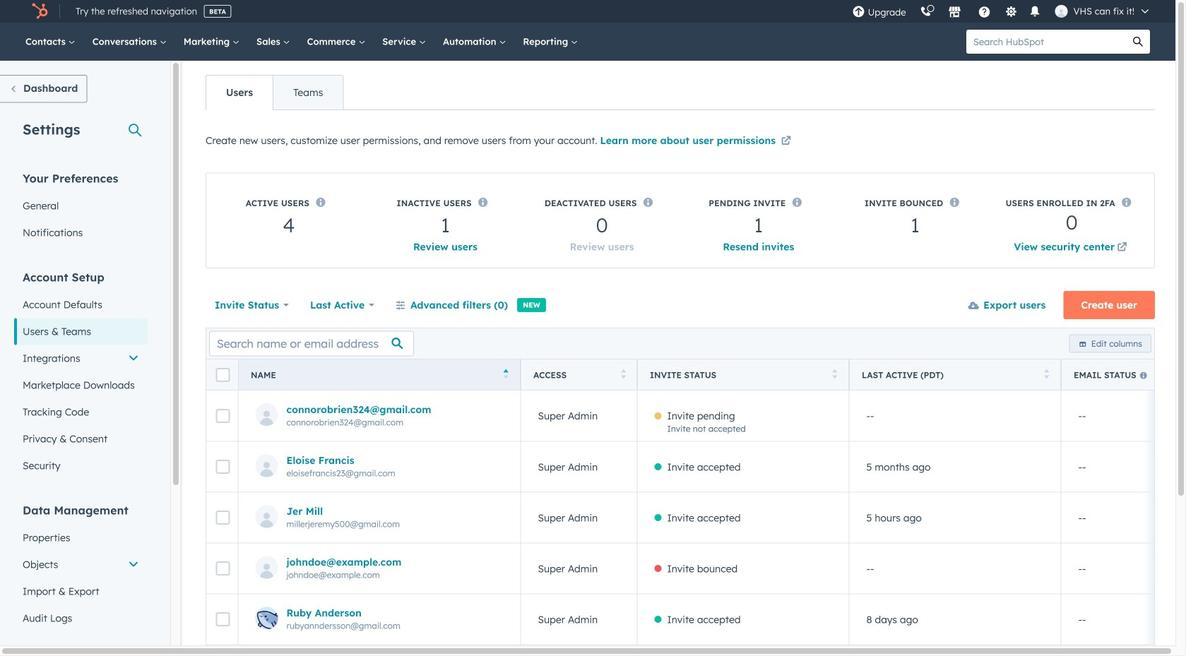 Task type: vqa. For each thing, say whether or not it's contained in the screenshot.
"Integrations"
no



Task type: describe. For each thing, give the bounding box(es) containing it.
link opens in a new window image
[[1118, 243, 1128, 253]]

your preferences element
[[14, 171, 148, 246]]

2 press to sort. element from the left
[[832, 369, 838, 381]]

access element
[[521, 645, 638, 657]]

1 press to sort. element from the left
[[621, 369, 626, 381]]

terry turtle image
[[1056, 5, 1068, 18]]

Search HubSpot search field
[[967, 30, 1127, 54]]

ascending sort. press to sort descending. element
[[504, 369, 509, 381]]

press to sort. image
[[1044, 369, 1050, 379]]

ascending sort. press to sort descending. image
[[504, 369, 509, 379]]



Task type: locate. For each thing, give the bounding box(es) containing it.
marketplaces image
[[949, 6, 962, 19]]

account setup element
[[14, 270, 148, 480]]

0 horizontal spatial press to sort. image
[[621, 369, 626, 379]]

link opens in a new window image
[[782, 133, 792, 150], [782, 137, 792, 147], [1118, 240, 1128, 257]]

press to sort. element
[[621, 369, 626, 381], [832, 369, 838, 381], [1044, 369, 1050, 381]]

press to sort. image
[[621, 369, 626, 379], [832, 369, 838, 379]]

Search name or email address search field
[[209, 331, 414, 357]]

menu
[[846, 0, 1159, 23]]

name element
[[238, 645, 521, 657]]

navigation
[[206, 75, 344, 110]]

press to sort. image for 2nd press to sort. element from right
[[832, 369, 838, 379]]

1 press to sort. image from the left
[[621, 369, 626, 379]]

email status element
[[1062, 645, 1187, 657]]

2 press to sort. image from the left
[[832, 369, 838, 379]]

data management element
[[14, 503, 148, 632]]

invite status element
[[638, 645, 850, 657]]

3 press to sort. element from the left
[[1044, 369, 1050, 381]]

1 horizontal spatial press to sort. element
[[832, 369, 838, 381]]

press to sort. image for 3rd press to sort. element from right
[[621, 369, 626, 379]]

0 horizontal spatial press to sort. element
[[621, 369, 626, 381]]

2 horizontal spatial press to sort. element
[[1044, 369, 1050, 381]]

last active element
[[850, 645, 1062, 657]]

1 horizontal spatial press to sort. image
[[832, 369, 838, 379]]



